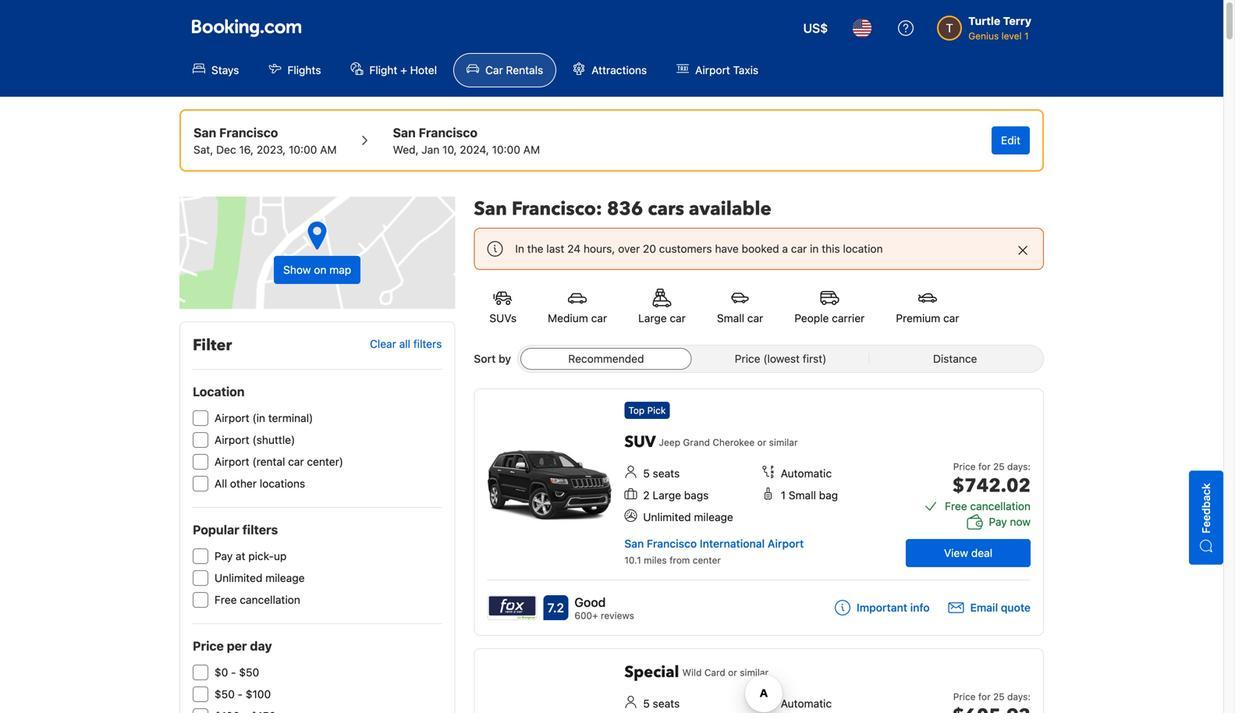 Task type: describe. For each thing, give the bounding box(es) containing it.
in
[[515, 242, 524, 255]]

1 automatic from the top
[[781, 467, 832, 480]]

0 vertical spatial $50
[[239, 666, 259, 679]]

carrier
[[832, 312, 865, 325]]

reviews
[[601, 610, 634, 621]]

small car button
[[701, 279, 779, 336]]

2 automatic from the top
[[781, 697, 832, 710]]

$0 - $50
[[215, 666, 259, 679]]

car
[[485, 64, 503, 76]]

important
[[857, 601, 907, 614]]

sat,
[[194, 143, 213, 156]]

email quote button
[[948, 600, 1031, 616]]

drop-off date element
[[393, 142, 540, 158]]

$0
[[215, 666, 228, 679]]

+
[[400, 64, 407, 76]]

airport for airport (in terminal)
[[215, 412, 249, 424]]

1 inside turtle terry genius level 1
[[1024, 30, 1029, 41]]

filters inside button
[[413, 338, 442, 351]]

10:00 for san francisco wed, jan 10, 2024, 10:00 am
[[492, 143, 520, 156]]

pay now
[[989, 515, 1031, 528]]

feedback
[[1200, 483, 1213, 534]]

stays link
[[179, 53, 252, 87]]

car rentals link
[[453, 53, 557, 87]]

pay for pay now
[[989, 515, 1007, 528]]

people carrier
[[795, 312, 865, 325]]

first)
[[803, 352, 827, 365]]

cars
[[648, 196, 684, 222]]

card
[[704, 667, 726, 678]]

terminal)
[[268, 412, 313, 424]]

san francisco international airport button
[[624, 537, 804, 550]]

locations
[[260, 477, 305, 490]]

10:00 for san francisco sat, dec 16, 2023, 10:00 am
[[289, 143, 317, 156]]

attractions
[[592, 64, 647, 76]]

hours,
[[584, 242, 615, 255]]

or inside special wild card or similar
[[728, 667, 737, 678]]

1 seats from the top
[[653, 467, 680, 480]]

flights link
[[255, 53, 334, 87]]

miles
[[644, 555, 667, 566]]

small car
[[717, 312, 763, 325]]

0 horizontal spatial free cancellation
[[215, 593, 300, 606]]

airport (in terminal)
[[215, 412, 313, 424]]

2 5 seats from the top
[[643, 697, 680, 710]]

premium
[[896, 312, 940, 325]]

other
[[230, 477, 257, 490]]

price per day
[[193, 639, 272, 653]]

airport for airport taxis
[[695, 64, 730, 76]]

unlimited inside product card group
[[643, 511, 691, 524]]

- for $0
[[231, 666, 236, 679]]

airport for airport (shuttle)
[[215, 433, 249, 446]]

special wild card or similar
[[624, 662, 769, 683]]

suv jeep grand cherokee or similar
[[624, 431, 798, 453]]

center
[[693, 555, 721, 566]]

dec
[[216, 143, 236, 156]]

customers
[[659, 242, 712, 255]]

cherokee
[[713, 437, 755, 448]]

medium
[[548, 312, 588, 325]]

price for price (lowest first)
[[735, 352, 760, 365]]

2 5 from the top
[[643, 697, 650, 710]]

clear all filters
[[370, 338, 442, 351]]

$100
[[246, 688, 271, 701]]

car for small car
[[747, 312, 763, 325]]

car right a
[[791, 242, 807, 255]]

price for price per day
[[193, 639, 224, 653]]

24
[[567, 242, 581, 255]]

all
[[215, 477, 227, 490]]

wild
[[682, 667, 702, 678]]

customer rating 7.2 good element
[[575, 593, 634, 612]]

show on map
[[283, 263, 351, 276]]

1 vertical spatial unlimited mileage
[[215, 572, 305, 584]]

international
[[700, 537, 765, 550]]

jan
[[422, 143, 440, 156]]

center)
[[307, 455, 343, 468]]

turtle terry genius level 1
[[968, 14, 1032, 41]]

airport taxis
[[695, 64, 759, 76]]

price (lowest first)
[[735, 352, 827, 365]]

pick-up date element
[[194, 142, 337, 158]]

terry
[[1003, 14, 1032, 27]]

bag
[[819, 489, 838, 502]]

email quote
[[970, 601, 1031, 614]]

0 vertical spatial mileage
[[694, 511, 733, 524]]

600+
[[575, 610, 598, 621]]

deal
[[971, 547, 993, 559]]

special
[[624, 662, 679, 683]]

product card group containing $742.02
[[474, 389, 1044, 636]]

(in
[[252, 412, 265, 424]]

genius
[[968, 30, 999, 41]]

7.2 element
[[543, 595, 568, 620]]

email
[[970, 601, 998, 614]]

1 horizontal spatial free cancellation
[[945, 500, 1031, 513]]

distance
[[933, 352, 977, 365]]

san for san francisco sat, dec 16, 2023, 10:00 am
[[194, 125, 216, 140]]

francisco for san francisco international airport 10.1 miles from center
[[647, 537, 697, 550]]

2 large bags
[[643, 489, 709, 502]]

0 vertical spatial unlimited mileage
[[643, 511, 733, 524]]

1 san francisco group from the left
[[194, 123, 337, 158]]

days: for price for 25 days: $742.02
[[1007, 461, 1031, 472]]

important info button
[[835, 600, 930, 616]]

price for price for 25 days: $742.02
[[953, 461, 976, 472]]

supplied by fox image
[[488, 596, 536, 620]]

level
[[1002, 30, 1022, 41]]

edit button
[[992, 126, 1030, 154]]

airport inside san francisco international airport 10.1 miles from center
[[768, 537, 804, 550]]

pick-up location element
[[194, 123, 337, 142]]

good
[[575, 595, 606, 610]]

top
[[628, 405, 645, 416]]

info
[[910, 601, 930, 614]]

1 horizontal spatial small
[[789, 489, 816, 502]]

0 horizontal spatial 1
[[781, 489, 786, 502]]

view
[[944, 547, 968, 559]]

drop-off location element
[[393, 123, 540, 142]]

airport taxis link
[[663, 53, 772, 87]]

san francisco wed, jan 10, 2024, 10:00 am
[[393, 125, 540, 156]]

or inside suv jeep grand cherokee or similar
[[757, 437, 766, 448]]

all other locations
[[215, 477, 305, 490]]

car for premium car
[[943, 312, 959, 325]]



Task type: locate. For each thing, give the bounding box(es) containing it.
flight + hotel
[[369, 64, 437, 76]]

car rentals
[[485, 64, 543, 76]]

1 left the bag
[[781, 489, 786, 502]]

0 vertical spatial filters
[[413, 338, 442, 351]]

similar inside special wild card or similar
[[740, 667, 769, 678]]

large car button
[[623, 279, 701, 336]]

suv
[[624, 431, 656, 453]]

stays
[[211, 64, 239, 76]]

25 inside price for 25 days: $742.02
[[993, 461, 1005, 472]]

filters up pick-
[[242, 522, 278, 537]]

0 horizontal spatial pay
[[215, 550, 233, 563]]

1 am from the left
[[320, 143, 337, 156]]

1 5 seats from the top
[[643, 467, 680, 480]]

san up sat,
[[194, 125, 216, 140]]

for for price for 25 days:
[[978, 691, 991, 702]]

1 vertical spatial cancellation
[[240, 593, 300, 606]]

airport inside skip to main content element
[[695, 64, 730, 76]]

large
[[638, 312, 667, 325], [653, 489, 681, 502]]

bags
[[684, 489, 709, 502]]

1 horizontal spatial free
[[945, 500, 967, 513]]

similar right card
[[740, 667, 769, 678]]

5 seats up 2 large bags
[[643, 467, 680, 480]]

0 vertical spatial 5
[[643, 467, 650, 480]]

10:00 right '2024,'
[[492, 143, 520, 156]]

popular filters
[[193, 522, 278, 537]]

1 days: from the top
[[1007, 461, 1031, 472]]

10:00 inside the san francisco sat, dec 16, 2023, 10:00 am
[[289, 143, 317, 156]]

airport up "all"
[[215, 455, 249, 468]]

1 10:00 from the left
[[289, 143, 317, 156]]

0 horizontal spatial cancellation
[[240, 593, 300, 606]]

filter
[[193, 335, 232, 356]]

location
[[193, 384, 245, 399]]

2 product card group from the top
[[474, 648, 1044, 713]]

airport left (in
[[215, 412, 249, 424]]

have
[[715, 242, 739, 255]]

san up 10.1
[[624, 537, 644, 550]]

unlimited mileage down "bags"
[[643, 511, 733, 524]]

$50 - $100
[[215, 688, 271, 701]]

1 vertical spatial days:
[[1007, 691, 1031, 702]]

1 vertical spatial small
[[789, 489, 816, 502]]

1 horizontal spatial cancellation
[[970, 500, 1031, 513]]

2024,
[[460, 143, 489, 156]]

on
[[314, 263, 326, 276]]

mileage down "up"
[[265, 572, 305, 584]]

available
[[689, 196, 772, 222]]

0 vertical spatial cancellation
[[970, 500, 1031, 513]]

attractions link
[[560, 53, 660, 87]]

1 vertical spatial 5 seats
[[643, 697, 680, 710]]

1 vertical spatial 1
[[781, 489, 786, 502]]

1 vertical spatial $50
[[215, 688, 235, 701]]

0 vertical spatial similar
[[769, 437, 798, 448]]

0 horizontal spatial mileage
[[265, 572, 305, 584]]

-
[[231, 666, 236, 679], [238, 688, 243, 701]]

large right 2 on the right of page
[[653, 489, 681, 502]]

francisco inside san francisco wed, jan 10, 2024, 10:00 am
[[419, 125, 478, 140]]

2 days: from the top
[[1007, 691, 1031, 702]]

san francisco international airport 10.1 miles from center
[[624, 537, 804, 566]]

in
[[810, 242, 819, 255]]

1 horizontal spatial unlimited mileage
[[643, 511, 733, 524]]

7.2
[[547, 600, 564, 615]]

10:00
[[289, 143, 317, 156], [492, 143, 520, 156]]

cancellation
[[970, 500, 1031, 513], [240, 593, 300, 606]]

1 vertical spatial similar
[[740, 667, 769, 678]]

suvs button
[[474, 279, 532, 336]]

days: for price for 25 days:
[[1007, 691, 1031, 702]]

airport (rental car center)
[[215, 455, 343, 468]]

seats up 2 large bags
[[653, 467, 680, 480]]

price inside sort by element
[[735, 352, 760, 365]]

1 horizontal spatial pay
[[989, 515, 1007, 528]]

(shuttle)
[[252, 433, 295, 446]]

sort by element
[[517, 345, 1044, 373]]

0 vertical spatial free
[[945, 500, 967, 513]]

cancellation down pick-
[[240, 593, 300, 606]]

car up price (lowest first)
[[747, 312, 763, 325]]

1 horizontal spatial unlimited
[[643, 511, 691, 524]]

1 horizontal spatial 1
[[1024, 30, 1029, 41]]

1 for from the top
[[978, 461, 991, 472]]

0 horizontal spatial $50
[[215, 688, 235, 701]]

price for price for 25 days:
[[953, 691, 976, 702]]

taxis
[[733, 64, 759, 76]]

1 horizontal spatial 10:00
[[492, 143, 520, 156]]

0 horizontal spatial san francisco group
[[194, 123, 337, 158]]

2 am from the left
[[523, 143, 540, 156]]

pick
[[647, 405, 666, 416]]

1 small bag
[[781, 489, 838, 502]]

1 vertical spatial product card group
[[474, 648, 1044, 713]]

1 vertical spatial pay
[[215, 550, 233, 563]]

san inside the san francisco sat, dec 16, 2023, 10:00 am
[[194, 125, 216, 140]]

in the last 24 hours, over 20 customers have booked a car in this location
[[515, 242, 883, 255]]

edit
[[1001, 134, 1021, 147]]

free cancellation down pick-
[[215, 593, 300, 606]]

1 vertical spatial unlimited
[[215, 572, 262, 584]]

0 vertical spatial 25
[[993, 461, 1005, 472]]

0 horizontal spatial free
[[215, 593, 237, 606]]

1 vertical spatial free
[[215, 593, 237, 606]]

2 seats from the top
[[653, 697, 680, 710]]

clear all filters button
[[370, 338, 442, 351]]

cancellation up the pay now
[[970, 500, 1031, 513]]

0 vertical spatial free cancellation
[[945, 500, 1031, 513]]

or right card
[[728, 667, 737, 678]]

francisco for san francisco sat, dec 16, 2023, 10:00 am
[[219, 125, 278, 140]]

all
[[399, 338, 410, 351]]

location
[[843, 242, 883, 255]]

5 seats down special
[[643, 697, 680, 710]]

1 vertical spatial 25
[[993, 691, 1005, 702]]

or right cherokee
[[757, 437, 766, 448]]

1 vertical spatial automatic
[[781, 697, 832, 710]]

search summary element
[[179, 109, 1044, 172]]

per
[[227, 639, 247, 653]]

- for $50
[[238, 688, 243, 701]]

1 vertical spatial mileage
[[265, 572, 305, 584]]

car for medium car
[[591, 312, 607, 325]]

up
[[274, 550, 287, 563]]

0 vertical spatial unlimited
[[643, 511, 691, 524]]

days: inside price for 25 days: $742.02
[[1007, 461, 1031, 472]]

san for san francisco: 836 cars available
[[474, 196, 507, 222]]

airport for airport (rental car center)
[[215, 455, 249, 468]]

seats down special
[[653, 697, 680, 710]]

pay for pay at pick-up
[[215, 550, 233, 563]]

1 vertical spatial free cancellation
[[215, 593, 300, 606]]

by
[[499, 352, 511, 365]]

5 down special
[[643, 697, 650, 710]]

francisco
[[219, 125, 278, 140], [419, 125, 478, 140], [647, 537, 697, 550]]

1 vertical spatial -
[[238, 688, 243, 701]]

am inside san francisco wed, jan 10, 2024, 10:00 am
[[523, 143, 540, 156]]

us$ button
[[794, 9, 837, 47]]

product card group
[[474, 389, 1044, 636], [474, 648, 1044, 713]]

airport (shuttle)
[[215, 433, 295, 446]]

quote
[[1001, 601, 1031, 614]]

unlimited mileage
[[643, 511, 733, 524], [215, 572, 305, 584]]

- right $0
[[231, 666, 236, 679]]

1 horizontal spatial $50
[[239, 666, 259, 679]]

am right '2024,'
[[523, 143, 540, 156]]

a
[[782, 242, 788, 255]]

1 25 from the top
[[993, 461, 1005, 472]]

0 vertical spatial seats
[[653, 467, 680, 480]]

large up recommended
[[638, 312, 667, 325]]

san down '2024,'
[[474, 196, 507, 222]]

1 vertical spatial seats
[[653, 697, 680, 710]]

1 vertical spatial for
[[978, 691, 991, 702]]

recommended
[[568, 352, 644, 365]]

for
[[978, 461, 991, 472], [978, 691, 991, 702]]

from
[[670, 555, 690, 566]]

san up wed,
[[393, 125, 416, 140]]

price
[[735, 352, 760, 365], [953, 461, 976, 472], [193, 639, 224, 653], [953, 691, 976, 702]]

unlimited down 2 large bags
[[643, 511, 691, 524]]

0 vertical spatial pay
[[989, 515, 1007, 528]]

airport down airport (in terminal)
[[215, 433, 249, 446]]

small up price (lowest first)
[[717, 312, 744, 325]]

5 up 2 on the right of page
[[643, 467, 650, 480]]

mileage
[[694, 511, 733, 524], [265, 572, 305, 584]]

product card group containing special
[[474, 648, 1044, 713]]

similar right cherokee
[[769, 437, 798, 448]]

francisco up 10,
[[419, 125, 478, 140]]

flight
[[369, 64, 397, 76]]

836
[[607, 196, 643, 222]]

0 vertical spatial 5 seats
[[643, 467, 680, 480]]

1 horizontal spatial or
[[757, 437, 766, 448]]

0 vertical spatial product card group
[[474, 389, 1044, 636]]

francisco up 16,
[[219, 125, 278, 140]]

small left the bag
[[789, 489, 816, 502]]

free down $742.02
[[945, 500, 967, 513]]

feedback button
[[1189, 471, 1223, 565]]

1 horizontal spatial mileage
[[694, 511, 733, 524]]

important info
[[857, 601, 930, 614]]

for for price for 25 days: $742.02
[[978, 461, 991, 472]]

1 horizontal spatial san francisco group
[[393, 123, 540, 158]]

am inside the san francisco sat, dec 16, 2023, 10:00 am
[[320, 143, 337, 156]]

2 san francisco group from the left
[[393, 123, 540, 158]]

am right 2023,
[[320, 143, 337, 156]]

free down at
[[215, 593, 237, 606]]

10:00 inside san francisco wed, jan 10, 2024, 10:00 am
[[492, 143, 520, 156]]

san francisco group
[[194, 123, 337, 158], [393, 123, 540, 158]]

2 10:00 from the left
[[492, 143, 520, 156]]

0 horizontal spatial francisco
[[219, 125, 278, 140]]

25 for price for 25 days:
[[993, 691, 1005, 702]]

1 horizontal spatial francisco
[[419, 125, 478, 140]]

hotel
[[410, 64, 437, 76]]

automatic
[[781, 467, 832, 480], [781, 697, 832, 710]]

pay at pick-up
[[215, 550, 287, 563]]

car right medium
[[591, 312, 607, 325]]

car right premium
[[943, 312, 959, 325]]

similar inside suv jeep grand cherokee or similar
[[769, 437, 798, 448]]

price inside price for 25 days: $742.02
[[953, 461, 976, 472]]

san inside san francisco international airport 10.1 miles from center
[[624, 537, 644, 550]]

free cancellation down $742.02
[[945, 500, 1031, 513]]

san for san francisco wed, jan 10, 2024, 10:00 am
[[393, 125, 416, 140]]

$50 up $50 - $100
[[239, 666, 259, 679]]

2
[[643, 489, 650, 502]]

days:
[[1007, 461, 1031, 472], [1007, 691, 1031, 702]]

am for san francisco sat, dec 16, 2023, 10:00 am
[[320, 143, 337, 156]]

2 25 from the top
[[993, 691, 1005, 702]]

- left $100
[[238, 688, 243, 701]]

am for san francisco wed, jan 10, 2024, 10:00 am
[[523, 143, 540, 156]]

0 horizontal spatial unlimited
[[215, 572, 262, 584]]

0 vertical spatial 1
[[1024, 30, 1029, 41]]

francisco up from
[[647, 537, 697, 550]]

unlimited down at
[[215, 572, 262, 584]]

10,
[[443, 143, 457, 156]]

for inside price for 25 days: $742.02
[[978, 461, 991, 472]]

booked
[[742, 242, 779, 255]]

10.1
[[624, 555, 641, 566]]

2 horizontal spatial francisco
[[647, 537, 697, 550]]

mileage up the san francisco international airport button
[[694, 511, 733, 524]]

$50 down $0
[[215, 688, 235, 701]]

airport left the taxis
[[695, 64, 730, 76]]

sort by
[[474, 352, 511, 365]]

airport right international
[[768, 537, 804, 550]]

map
[[329, 263, 351, 276]]

pay left at
[[215, 550, 233, 563]]

2023,
[[257, 143, 286, 156]]

0 vertical spatial automatic
[[781, 467, 832, 480]]

medium car
[[548, 312, 607, 325]]

large inside button
[[638, 312, 667, 325]]

0 horizontal spatial or
[[728, 667, 737, 678]]

0 vertical spatial or
[[757, 437, 766, 448]]

$742.02
[[953, 473, 1031, 499]]

small inside button
[[717, 312, 744, 325]]

0 horizontal spatial small
[[717, 312, 744, 325]]

0 vertical spatial large
[[638, 312, 667, 325]]

1 vertical spatial large
[[653, 489, 681, 502]]

1 vertical spatial or
[[728, 667, 737, 678]]

10:00 right 2023,
[[289, 143, 317, 156]]

medium car button
[[532, 279, 623, 336]]

1 5 from the top
[[643, 467, 650, 480]]

1 vertical spatial 5
[[643, 697, 650, 710]]

unlimited mileage down pick-
[[215, 572, 305, 584]]

1 horizontal spatial -
[[238, 688, 243, 701]]

1 horizontal spatial am
[[523, 143, 540, 156]]

25
[[993, 461, 1005, 472], [993, 691, 1005, 702]]

0 vertical spatial for
[[978, 461, 991, 472]]

popular
[[193, 522, 239, 537]]

0 horizontal spatial filters
[[242, 522, 278, 537]]

1 vertical spatial filters
[[242, 522, 278, 537]]

francisco for san francisco wed, jan 10, 2024, 10:00 am
[[419, 125, 478, 140]]

us$
[[803, 21, 828, 36]]

filters right the all
[[413, 338, 442, 351]]

1 horizontal spatial filters
[[413, 338, 442, 351]]

car for large car
[[670, 312, 686, 325]]

francisco inside the san francisco sat, dec 16, 2023, 10:00 am
[[219, 125, 278, 140]]

0 horizontal spatial 10:00
[[289, 143, 317, 156]]

unlimited
[[643, 511, 691, 524], [215, 572, 262, 584]]

skip to main content element
[[0, 0, 1223, 97]]

0 vertical spatial small
[[717, 312, 744, 325]]

this
[[822, 242, 840, 255]]

san inside san francisco wed, jan 10, 2024, 10:00 am
[[393, 125, 416, 140]]

region containing suvs
[[461, 273, 1056, 342]]

region
[[461, 273, 1056, 342]]

san
[[194, 125, 216, 140], [393, 125, 416, 140], [474, 196, 507, 222], [624, 537, 644, 550]]

1 product card group from the top
[[474, 389, 1044, 636]]

0 horizontal spatial am
[[320, 143, 337, 156]]

0 horizontal spatial unlimited mileage
[[215, 572, 305, 584]]

san for san francisco international airport 10.1 miles from center
[[624, 537, 644, 550]]

pay left now
[[989, 515, 1007, 528]]

0 vertical spatial -
[[231, 666, 236, 679]]

show
[[283, 263, 311, 276]]

(lowest
[[763, 352, 800, 365]]

25 for price for 25 days: $742.02
[[993, 461, 1005, 472]]

1 right level
[[1024, 30, 1029, 41]]

0 vertical spatial days:
[[1007, 461, 1031, 472]]

car left small car
[[670, 312, 686, 325]]

0 horizontal spatial -
[[231, 666, 236, 679]]

pick-
[[248, 550, 274, 563]]

francisco inside san francisco international airport 10.1 miles from center
[[647, 537, 697, 550]]

2 for from the top
[[978, 691, 991, 702]]

now
[[1010, 515, 1031, 528]]

1
[[1024, 30, 1029, 41], [781, 489, 786, 502]]

car up locations
[[288, 455, 304, 468]]



Task type: vqa. For each thing, say whether or not it's contained in the screenshot.
cars
yes



